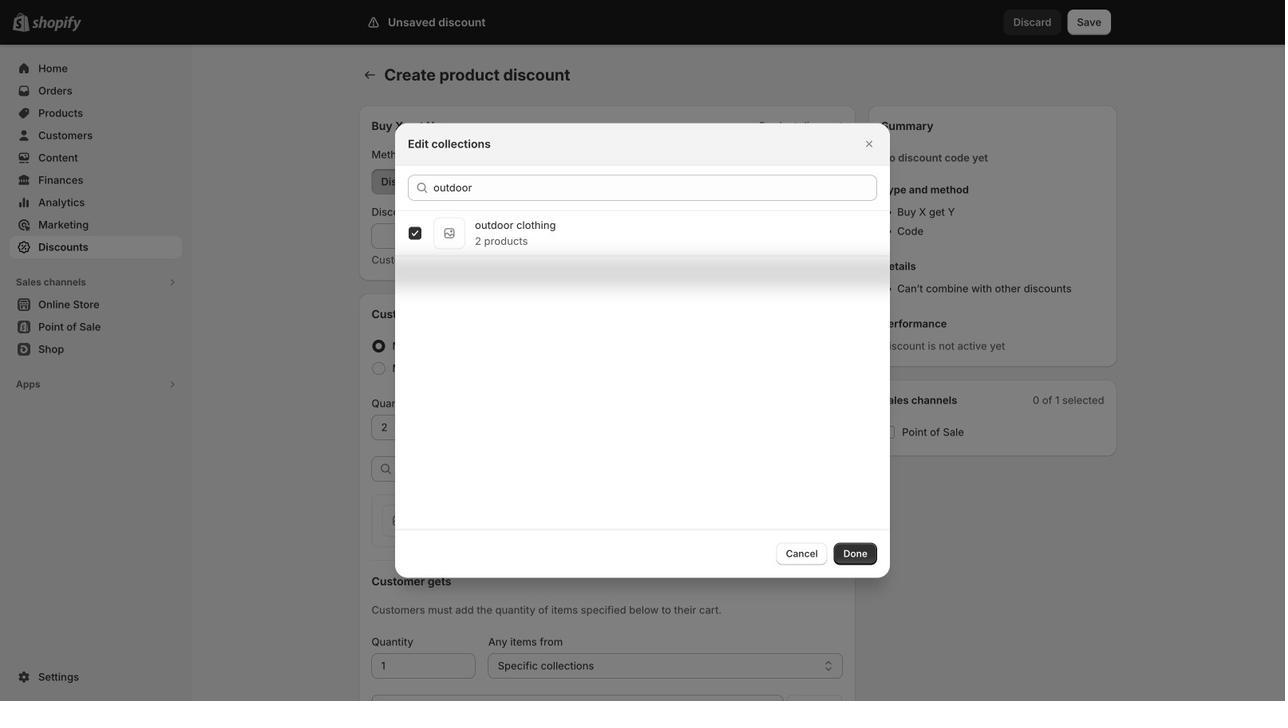 Task type: locate. For each thing, give the bounding box(es) containing it.
dialog
[[0, 123, 1285, 578]]



Task type: vqa. For each thing, say whether or not it's contained in the screenshot.
'Search'
no



Task type: describe. For each thing, give the bounding box(es) containing it.
shopify image
[[32, 16, 81, 32]]

Search collections text field
[[433, 175, 877, 201]]



